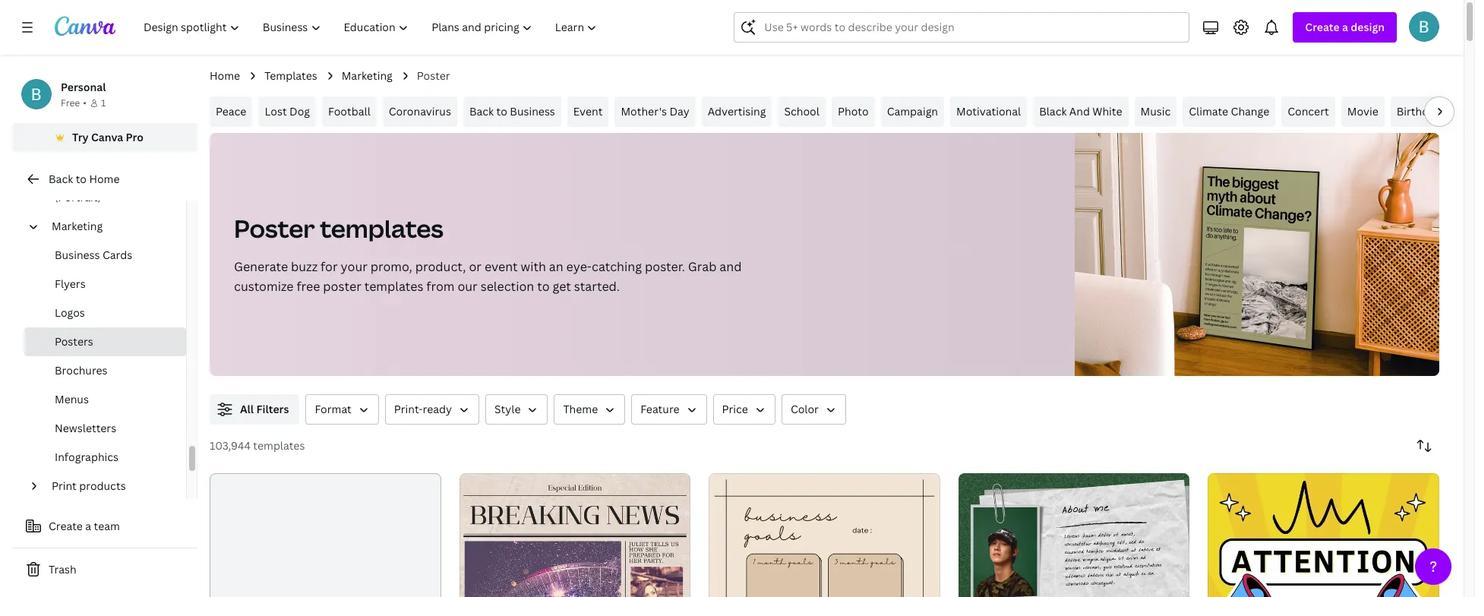 Task type: describe. For each thing, give the bounding box(es) containing it.
back for back to home
[[49, 172, 73, 186]]

flyers
[[55, 277, 86, 291]]

format
[[315, 402, 352, 416]]

all
[[240, 402, 254, 416]]

a for team
[[85, 519, 91, 533]]

103,944 templates
[[210, 438, 305, 453]]

motivational link
[[951, 96, 1027, 127]]

1 vertical spatial home
[[89, 172, 120, 186]]

print-
[[394, 402, 423, 416]]

day
[[670, 104, 690, 119]]

from
[[427, 278, 455, 295]]

posters
[[55, 334, 93, 349]]

promo,
[[371, 258, 412, 275]]

motivational
[[957, 104, 1021, 119]]

to for home
[[76, 172, 87, 186]]

logos
[[55, 305, 85, 320]]

create for create a team
[[49, 519, 83, 533]]

black
[[1040, 104, 1067, 119]]

poster for poster
[[417, 68, 450, 83]]

free •
[[61, 96, 87, 109]]

business cards link
[[24, 241, 186, 270]]

all filters
[[240, 402, 289, 416]]

football
[[328, 104, 371, 119]]

lost dog link
[[259, 96, 316, 127]]

started.
[[574, 278, 620, 295]]

back to business
[[470, 104, 555, 119]]

back to home link
[[12, 164, 198, 195]]

movie link
[[1342, 96, 1385, 127]]

to for business
[[497, 104, 507, 119]]

print-ready button
[[385, 394, 479, 425]]

0 vertical spatial marketing link
[[342, 68, 393, 84]]

get
[[553, 278, 571, 295]]

trash link
[[12, 555, 198, 585]]

try canva pro button
[[12, 123, 198, 152]]

color button
[[782, 394, 846, 425]]

1 horizontal spatial marketing
[[342, 68, 393, 83]]

create for create a design
[[1306, 20, 1340, 34]]

•
[[83, 96, 87, 109]]

try canva pro
[[72, 130, 144, 144]]

school link
[[778, 96, 826, 127]]

home link
[[210, 68, 240, 84]]

dog
[[290, 104, 310, 119]]

color
[[791, 402, 819, 416]]

theme button
[[554, 394, 626, 425]]

1 vertical spatial business
[[55, 248, 100, 262]]

climate change
[[1189, 104, 1270, 119]]

infographics link
[[24, 443, 186, 472]]

music link
[[1135, 96, 1177, 127]]

create a design
[[1306, 20, 1385, 34]]

print-ready
[[394, 402, 452, 416]]

with
[[521, 258, 546, 275]]

an
[[549, 258, 564, 275]]

our
[[458, 278, 478, 295]]

free
[[297, 278, 320, 295]]

school
[[784, 104, 820, 119]]

poster templates
[[234, 212, 444, 245]]

green white modern board introduction all about me poster image
[[959, 474, 1190, 597]]

generate
[[234, 258, 288, 275]]

black and white
[[1040, 104, 1123, 119]]

cards
[[103, 248, 132, 262]]

photo link
[[832, 96, 875, 127]]

brown simple business goals planner poster image
[[709, 474, 941, 597]]

poster.
[[645, 258, 685, 275]]

photo
[[838, 104, 869, 119]]

flyers link
[[24, 270, 186, 299]]

campaign
[[887, 104, 938, 119]]

climate
[[1189, 104, 1229, 119]]

birthday
[[1397, 104, 1441, 119]]

feed ad videos (portrait) link
[[24, 166, 186, 212]]

print
[[52, 479, 77, 493]]

theme
[[563, 402, 598, 416]]

a for design
[[1343, 20, 1349, 34]]

climate change link
[[1183, 96, 1276, 127]]

templates for 103,944 templates
[[253, 438, 305, 453]]

and
[[720, 258, 742, 275]]

print products
[[52, 479, 126, 493]]

coronavirus
[[389, 104, 451, 119]]

menus link
[[24, 385, 186, 414]]



Task type: locate. For each thing, give the bounding box(es) containing it.
products
[[79, 479, 126, 493]]

0 vertical spatial to
[[497, 104, 507, 119]]

filters
[[256, 402, 289, 416]]

all filters button
[[210, 394, 300, 425]]

1 horizontal spatial poster
[[417, 68, 450, 83]]

top level navigation element
[[134, 12, 610, 43]]

ready
[[423, 402, 452, 416]]

feature button
[[632, 394, 707, 425]]

feature
[[641, 402, 680, 416]]

1 horizontal spatial business
[[510, 104, 555, 119]]

templates for poster templates
[[320, 212, 444, 245]]

create left design
[[1306, 20, 1340, 34]]

103,944
[[210, 438, 251, 453]]

newsletters
[[55, 421, 116, 435]]

2 horizontal spatial to
[[537, 278, 550, 295]]

2 vertical spatial templates
[[253, 438, 305, 453]]

black vintage newspaper birthday party poster image
[[459, 474, 691, 597]]

event
[[485, 258, 518, 275]]

marketing down (portrait)
[[52, 219, 103, 233]]

peace link
[[210, 96, 253, 127]]

1 vertical spatial back
[[49, 172, 73, 186]]

1 vertical spatial a
[[85, 519, 91, 533]]

a left team
[[85, 519, 91, 533]]

poster up coronavirus
[[417, 68, 450, 83]]

back right coronavirus
[[470, 104, 494, 119]]

1 horizontal spatial create
[[1306, 20, 1340, 34]]

brochures
[[55, 363, 108, 378]]

price button
[[713, 394, 776, 425]]

customize
[[234, 278, 294, 295]]

newsletters link
[[24, 414, 186, 443]]

menus
[[55, 392, 89, 407]]

0 vertical spatial create
[[1306, 20, 1340, 34]]

to inside generate buzz for your promo, product, or event with an eye-catching poster. grab and customize free poster templates from our selection to get started.
[[537, 278, 550, 295]]

Sort by button
[[1409, 431, 1440, 461]]

personal
[[61, 80, 106, 94]]

lost dog
[[265, 104, 310, 119]]

0 horizontal spatial to
[[76, 172, 87, 186]]

2 vertical spatial to
[[537, 278, 550, 295]]

0 horizontal spatial home
[[89, 172, 120, 186]]

style
[[495, 402, 521, 416]]

(portrait)
[[55, 190, 101, 204]]

pro
[[126, 130, 144, 144]]

back to home
[[49, 172, 120, 186]]

0 vertical spatial marketing
[[342, 68, 393, 83]]

0 horizontal spatial business
[[55, 248, 100, 262]]

team
[[94, 519, 120, 533]]

a inside dropdown button
[[1343, 20, 1349, 34]]

create inside dropdown button
[[1306, 20, 1340, 34]]

marketing link up cards
[[46, 212, 177, 241]]

poster
[[323, 278, 362, 295]]

catching
[[592, 258, 642, 275]]

templates link
[[265, 68, 317, 84]]

1 horizontal spatial to
[[497, 104, 507, 119]]

templates down filters in the left of the page
[[253, 438, 305, 453]]

music
[[1141, 104, 1171, 119]]

for
[[321, 258, 338, 275]]

0 vertical spatial home
[[210, 68, 240, 83]]

marketing link up 'football' on the left of page
[[342, 68, 393, 84]]

create down print
[[49, 519, 83, 533]]

templates down promo, in the top of the page
[[364, 278, 424, 295]]

buzz
[[291, 258, 318, 275]]

0 vertical spatial poster
[[417, 68, 450, 83]]

templates inside generate buzz for your promo, product, or event with an eye-catching poster. grab and customize free poster templates from our selection to get started.
[[364, 278, 424, 295]]

templates
[[265, 68, 317, 83]]

campaign link
[[881, 96, 945, 127]]

or
[[469, 258, 482, 275]]

create a team
[[49, 519, 120, 533]]

1 vertical spatial poster
[[234, 212, 315, 245]]

event
[[574, 104, 603, 119]]

Search search field
[[765, 13, 1180, 42]]

1 horizontal spatial a
[[1343, 20, 1349, 34]]

style button
[[486, 394, 548, 425]]

your
[[341, 258, 368, 275]]

create inside button
[[49, 519, 83, 533]]

white
[[1093, 104, 1123, 119]]

ad
[[82, 173, 96, 188]]

concert link
[[1282, 96, 1336, 127]]

infographics
[[55, 450, 119, 464]]

print products link
[[46, 472, 177, 501]]

1 horizontal spatial back
[[470, 104, 494, 119]]

marketing link
[[342, 68, 393, 84], [46, 212, 177, 241]]

0 horizontal spatial marketing
[[52, 219, 103, 233]]

0 horizontal spatial a
[[85, 519, 91, 533]]

a inside button
[[85, 519, 91, 533]]

yellow illustrative attention poster image
[[1208, 474, 1440, 597]]

feed ad videos (portrait)
[[55, 173, 133, 204]]

mother's day link
[[615, 96, 696, 127]]

coronavirus link
[[383, 96, 457, 127]]

brad klo image
[[1409, 11, 1440, 42]]

change
[[1231, 104, 1270, 119]]

format button
[[306, 394, 379, 425]]

1 vertical spatial create
[[49, 519, 83, 533]]

0 vertical spatial back
[[470, 104, 494, 119]]

mother's day
[[621, 104, 690, 119]]

templates up promo, in the top of the page
[[320, 212, 444, 245]]

0 horizontal spatial marketing link
[[46, 212, 177, 241]]

1 vertical spatial templates
[[364, 278, 424, 295]]

business left event
[[510, 104, 555, 119]]

0 vertical spatial business
[[510, 104, 555, 119]]

movie
[[1348, 104, 1379, 119]]

0 vertical spatial templates
[[320, 212, 444, 245]]

design
[[1351, 20, 1385, 34]]

back for back to business
[[470, 104, 494, 119]]

None search field
[[734, 12, 1190, 43]]

poster up generate
[[234, 212, 315, 245]]

peace
[[216, 104, 246, 119]]

free
[[61, 96, 80, 109]]

1 vertical spatial marketing
[[52, 219, 103, 233]]

logos link
[[24, 299, 186, 327]]

event link
[[567, 96, 609, 127]]

create a team button
[[12, 511, 198, 542]]

1
[[101, 96, 106, 109]]

videos
[[99, 173, 133, 188]]

grab
[[688, 258, 717, 275]]

business up flyers
[[55, 248, 100, 262]]

football link
[[322, 96, 377, 127]]

poster for poster templates
[[234, 212, 315, 245]]

1 horizontal spatial home
[[210, 68, 240, 83]]

product,
[[415, 258, 466, 275]]

1 vertical spatial marketing link
[[46, 212, 177, 241]]

lost
[[265, 104, 287, 119]]

a left design
[[1343, 20, 1349, 34]]

trash
[[49, 562, 76, 577]]

price
[[722, 402, 748, 416]]

black and white link
[[1033, 96, 1129, 127]]

and
[[1070, 104, 1090, 119]]

generate buzz for your promo, product, or event with an eye-catching poster. grab and customize free poster templates from our selection to get started.
[[234, 258, 742, 295]]

back up (portrait)
[[49, 172, 73, 186]]

canva
[[91, 130, 123, 144]]

create
[[1306, 20, 1340, 34], [49, 519, 83, 533]]

0 horizontal spatial poster
[[234, 212, 315, 245]]

feed
[[55, 173, 80, 188]]

marketing up 'football' on the left of page
[[342, 68, 393, 83]]

1 horizontal spatial marketing link
[[342, 68, 393, 84]]

to
[[497, 104, 507, 119], [76, 172, 87, 186], [537, 278, 550, 295]]

brochures link
[[24, 356, 186, 385]]

templates
[[320, 212, 444, 245], [364, 278, 424, 295], [253, 438, 305, 453]]

0 vertical spatial a
[[1343, 20, 1349, 34]]

0 horizontal spatial back
[[49, 172, 73, 186]]

1 vertical spatial to
[[76, 172, 87, 186]]

0 horizontal spatial create
[[49, 519, 83, 533]]

birthday link
[[1391, 96, 1447, 127]]

business
[[510, 104, 555, 119], [55, 248, 100, 262]]

a
[[1343, 20, 1349, 34], [85, 519, 91, 533]]



Task type: vqa. For each thing, say whether or not it's contained in the screenshot.
PLACE
no



